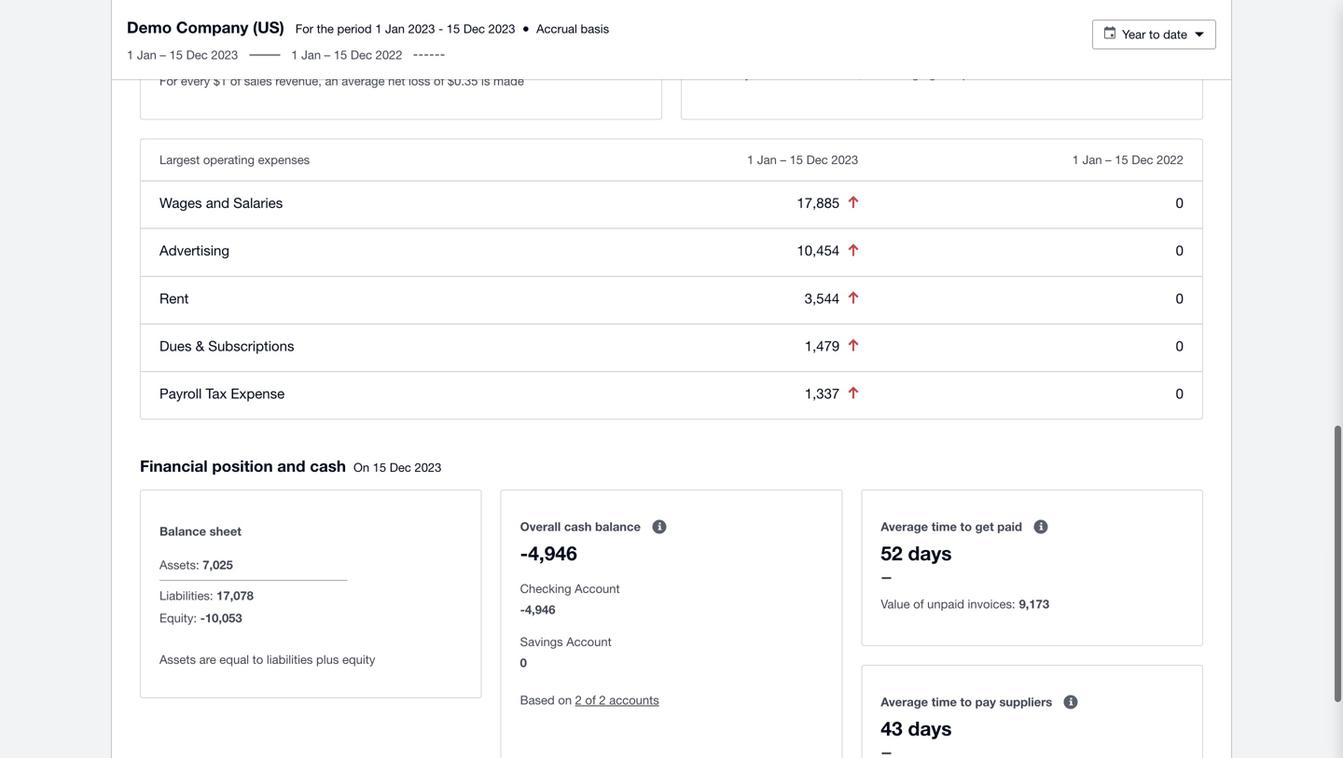 Task type: vqa. For each thing, say whether or not it's contained in the screenshot.
'is'
yes



Task type: locate. For each thing, give the bounding box(es) containing it.
equal
[[220, 653, 249, 667]]

profit
[[963, 66, 991, 81]]

2 average from the top
[[881, 695, 929, 710]]

3,544
[[805, 290, 840, 306]]

and inside 'largest operating expenses' element
[[206, 195, 230, 211]]

1 horizontal spatial 1 jan – 15 dec 2022
[[1073, 153, 1184, 167]]

time up 43 days
[[932, 695, 957, 710]]

time
[[932, 520, 957, 534], [932, 695, 957, 710]]

1 horizontal spatial 1 jan – 15 dec 2023
[[748, 153, 859, 167]]

0 vertical spatial 2022
[[376, 48, 403, 62]]

account inside savings account 0 based on 2 of 2 accounts
[[567, 635, 612, 649]]

0 horizontal spatial made
[[494, 74, 524, 88]]

0 vertical spatial negative sentiment image
[[849, 292, 859, 304]]

is right "$0.92"
[[1042, 66, 1051, 81]]

0 horizontal spatial 2
[[576, 693, 582, 708]]

negative sentiment image right 1,479 link
[[849, 339, 859, 351]]

2023 up 17,885
[[832, 153, 859, 167]]

revenue, for of sales revenue, an average net loss of
[[276, 74, 322, 88]]

operating
[[203, 153, 255, 167]]

1 horizontal spatial cash
[[564, 520, 592, 534]]

1 horizontal spatial $1
[[755, 66, 768, 81]]

1 2 from the left
[[576, 693, 582, 708]]

0 vertical spatial days
[[909, 542, 952, 565]]

revenue,
[[817, 66, 863, 81], [276, 74, 322, 88]]

0 for 10,454
[[1177, 242, 1184, 259]]

period
[[337, 21, 372, 36]]

1 vertical spatial days
[[909, 717, 952, 740]]

value
[[881, 597, 911, 612]]

for for for the period 1 jan 2023 - 15 dec 2023  ●  accrual basis
[[296, 21, 314, 36]]

0 horizontal spatial $1
[[214, 74, 227, 88]]

position
[[212, 457, 273, 476]]

0 link for 3,544
[[1177, 290, 1184, 306]]

time up 52 days
[[932, 520, 957, 534]]

account inside checking account -4,946
[[575, 582, 620, 596]]

1 days from the top
[[909, 542, 952, 565]]

0 for 1,479
[[1177, 338, 1184, 354]]

time for 52 days
[[932, 520, 957, 534]]

2023 right on
[[415, 461, 442, 475]]

overall
[[520, 520, 561, 534]]

52 days
[[881, 542, 952, 565]]

2023 left accrual
[[489, 21, 516, 36]]

0 vertical spatial and
[[206, 195, 230, 211]]

1 vertical spatial negative sentiment image
[[849, 387, 859, 399]]

0 vertical spatial average
[[881, 520, 929, 534]]

days right 43
[[909, 717, 952, 740]]

negative sentiment image right the 1,337
[[849, 387, 859, 399]]

account right "checking"
[[575, 582, 620, 596]]

1 negative sentiment image from the top
[[849, 292, 859, 304]]

gross
[[930, 66, 960, 81]]

1 vertical spatial time
[[932, 695, 957, 710]]

4 0 link from the top
[[1177, 338, 1184, 354]]

of
[[772, 66, 782, 81], [994, 66, 1005, 81], [230, 74, 241, 88], [434, 74, 445, 88], [914, 597, 924, 612], [586, 693, 596, 708]]

0 horizontal spatial is
[[482, 74, 490, 88]]

$1
[[755, 66, 768, 81], [214, 74, 227, 88]]

made for for every $1 of sales revenue, an average net loss of $0.35 is made
[[494, 74, 524, 88]]

0 link
[[1177, 195, 1184, 211], [1177, 242, 1184, 259], [1177, 290, 1184, 306], [1177, 338, 1184, 354], [1177, 385, 1184, 402]]

suppliers
[[1000, 695, 1053, 710]]

1 horizontal spatial revenue,
[[817, 66, 863, 81]]

1 vertical spatial 2022
[[1157, 153, 1184, 167]]

made right $0.35 at the left
[[494, 74, 524, 88]]

-
[[439, 21, 443, 36], [520, 542, 528, 565], [520, 603, 525, 617], [200, 611, 205, 626]]

2 more information image from the left
[[1023, 509, 1060, 546]]

cash left on
[[310, 457, 346, 476]]

more information image for -4,946
[[641, 509, 678, 546]]

an down the
[[325, 74, 338, 88]]

financial
[[140, 457, 208, 476]]

43
[[881, 717, 903, 740]]

1 vertical spatial negative sentiment image
[[849, 244, 859, 256]]

every
[[722, 66, 751, 81], [181, 74, 210, 88]]

2 time from the top
[[932, 695, 957, 710]]

0 vertical spatial cash
[[310, 457, 346, 476]]

0 vertical spatial negative sentiment image
[[849, 196, 859, 208]]

3,544 link
[[805, 290, 840, 306]]

- right period
[[439, 21, 443, 36]]

year to date
[[1123, 27, 1188, 42]]

accounts
[[610, 693, 660, 708]]

- down the overall
[[520, 542, 528, 565]]

0 link for 1,479
[[1177, 338, 1184, 354]]

1 vertical spatial 1 jan – 15 dec 2023
[[748, 153, 859, 167]]

to left the pay
[[961, 695, 973, 710]]

0 horizontal spatial sales
[[244, 74, 272, 88]]

sales
[[786, 66, 813, 81], [244, 74, 272, 88]]

1,337 link
[[805, 385, 840, 402]]

financial position and cash on 15 dec 2023
[[140, 457, 442, 476]]

1 jan – 15 dec 2023 down 'demo company (us)'
[[127, 48, 238, 62]]

2 right on
[[576, 693, 582, 708]]

- inside the liabilities: 17,078 equity: -10,053
[[200, 611, 205, 626]]

made
[[1054, 66, 1085, 81], [494, 74, 524, 88]]

1 horizontal spatial sales
[[786, 66, 813, 81]]

9,173
[[1020, 597, 1050, 612]]

negative sentiment image
[[849, 196, 859, 208], [849, 244, 859, 256], [849, 339, 859, 351]]

on
[[558, 693, 572, 708]]

0 horizontal spatial for
[[160, 74, 178, 88]]

accrual
[[537, 21, 578, 36]]

1 horizontal spatial an
[[866, 66, 880, 81]]

days for 43 days
[[909, 717, 952, 740]]

(us)
[[253, 18, 284, 36]]

- inside checking account -4,946
[[520, 603, 525, 617]]

negative sentiment image right 3,544 link
[[849, 292, 859, 304]]

1,337
[[805, 385, 840, 402]]

0 for 3,544
[[1177, 290, 1184, 306]]

average left 'gross'
[[883, 66, 926, 81]]

$1 for of sales revenue, an average gross profit of
[[755, 66, 768, 81]]

1 jan – 15 dec 2023
[[127, 48, 238, 62], [748, 153, 859, 167]]

to right year
[[1150, 27, 1161, 42]]

1 horizontal spatial more information image
[[1023, 509, 1060, 546]]

2 days from the top
[[909, 717, 952, 740]]

average up 43 days
[[881, 695, 929, 710]]

0 horizontal spatial and
[[206, 195, 230, 211]]

on
[[354, 461, 370, 475]]

to
[[1150, 27, 1161, 42], [961, 520, 973, 534], [253, 653, 263, 667], [961, 695, 973, 710]]

and right position at left
[[277, 457, 306, 476]]

year to date button
[[1093, 20, 1217, 49]]

cash right the overall
[[564, 520, 592, 534]]

days down average time to get paid
[[909, 542, 952, 565]]

2 negative sentiment image from the top
[[849, 387, 859, 399]]

15
[[447, 21, 460, 36], [169, 48, 183, 62], [334, 48, 347, 62], [790, 153, 804, 167], [1116, 153, 1129, 167], [373, 461, 386, 475]]

savings
[[520, 635, 563, 649]]

0 vertical spatial 1 jan – 15 dec 2022
[[291, 48, 403, 62]]

0 vertical spatial time
[[932, 520, 957, 534]]

2023 up the "loss"
[[408, 21, 435, 36]]

1 horizontal spatial average
[[883, 66, 926, 81]]

3 negative sentiment image from the top
[[849, 339, 859, 351]]

2023 down company
[[211, 48, 238, 62]]

1 vertical spatial account
[[567, 635, 612, 649]]

$1 for of sales revenue, an average net loss of
[[214, 74, 227, 88]]

0 horizontal spatial an
[[325, 74, 338, 88]]

2 0 link from the top
[[1177, 242, 1184, 259]]

more information image
[[641, 509, 678, 546], [1023, 509, 1060, 546]]

average for net
[[342, 74, 385, 88]]

average left net
[[342, 74, 385, 88]]

1 more information image from the left
[[641, 509, 678, 546]]

for
[[296, 21, 314, 36], [701, 66, 719, 81], [160, 74, 178, 88]]

negative sentiment image
[[849, 292, 859, 304], [849, 387, 859, 399]]

net
[[388, 74, 405, 88]]

negative sentiment image right 10,454
[[849, 244, 859, 256]]

1 0 link from the top
[[1177, 195, 1184, 211]]

0 link for 17,885
[[1177, 195, 1184, 211]]

paid
[[998, 520, 1023, 534]]

2023
[[408, 21, 435, 36], [489, 21, 516, 36], [211, 48, 238, 62], [832, 153, 859, 167], [415, 461, 442, 475]]

1 horizontal spatial 2022
[[1157, 153, 1184, 167]]

0 horizontal spatial average
[[342, 74, 385, 88]]

account
[[575, 582, 620, 596], [567, 635, 612, 649]]

0 vertical spatial 1 jan – 15 dec 2023
[[127, 48, 238, 62]]

2022
[[376, 48, 403, 62], [1157, 153, 1184, 167]]

is right $0.35 at the left
[[482, 74, 490, 88]]

1 horizontal spatial made
[[1054, 66, 1085, 81]]

for for for every $1 of sales revenue, an average net loss of $0.35 is made
[[160, 74, 178, 88]]

10,053
[[205, 611, 242, 626]]

is
[[1042, 66, 1051, 81], [482, 74, 490, 88]]

1 jan – 15 dec 2023 up 17,885 link in the top of the page
[[748, 153, 859, 167]]

0 horizontal spatial 1 jan – 15 dec 2023
[[127, 48, 238, 62]]

1 negative sentiment image from the top
[[849, 196, 859, 208]]

every for of sales revenue, an average net loss of
[[181, 74, 210, 88]]

dec
[[464, 21, 485, 36], [186, 48, 208, 62], [351, 48, 372, 62], [807, 153, 828, 167], [1132, 153, 1154, 167], [390, 461, 411, 475]]

and right wages
[[206, 195, 230, 211]]

4,946 down "checking"
[[525, 603, 556, 617]]

- right equity:
[[200, 611, 205, 626]]

days
[[909, 542, 952, 565], [909, 717, 952, 740]]

0 link for 1,337
[[1177, 385, 1184, 402]]

1 vertical spatial 4,946
[[525, 603, 556, 617]]

1 horizontal spatial for
[[296, 21, 314, 36]]

1 time from the top
[[932, 520, 957, 534]]

0
[[1177, 195, 1184, 211], [1177, 242, 1184, 259], [1177, 290, 1184, 306], [1177, 338, 1184, 354], [1177, 385, 1184, 402], [520, 656, 527, 670]]

1 horizontal spatial every
[[722, 66, 751, 81]]

0 for 17,885
[[1177, 195, 1184, 211]]

an
[[866, 66, 880, 81], [325, 74, 338, 88]]

0 horizontal spatial 1 jan – 15 dec 2022
[[291, 48, 403, 62]]

0 horizontal spatial every
[[181, 74, 210, 88]]

1 horizontal spatial 2
[[600, 693, 606, 708]]

made right "$0.92"
[[1054, 66, 1085, 81]]

loss
[[409, 74, 431, 88]]

0 horizontal spatial revenue,
[[276, 74, 322, 88]]

0 horizontal spatial 2022
[[376, 48, 403, 62]]

4,946 down the overall
[[528, 542, 577, 565]]

0 vertical spatial account
[[575, 582, 620, 596]]

account down checking account -4,946
[[567, 635, 612, 649]]

1
[[375, 21, 382, 36], [127, 48, 134, 62], [291, 48, 298, 62], [748, 153, 754, 167], [1073, 153, 1080, 167]]

2023 inside 'largest operating expenses' element
[[832, 153, 859, 167]]

negative sentiment image right 17,885 link in the top of the page
[[849, 196, 859, 208]]

1 average from the top
[[881, 520, 929, 534]]

2 negative sentiment image from the top
[[849, 244, 859, 256]]

–
[[160, 48, 166, 62], [324, 48, 331, 62], [781, 153, 787, 167], [1106, 153, 1112, 167]]

account for savings
[[567, 635, 612, 649]]

3 0 link from the top
[[1177, 290, 1184, 306]]

an for gross
[[866, 66, 880, 81]]

average
[[881, 520, 929, 534], [881, 695, 929, 710]]

an for net
[[325, 74, 338, 88]]

2022 inside 'largest operating expenses' element
[[1157, 153, 1184, 167]]

basis
[[581, 21, 610, 36]]

2 left accounts
[[600, 693, 606, 708]]

an left 'gross'
[[866, 66, 880, 81]]

1 jan – 15 dec 2022 inside 'largest operating expenses' element
[[1073, 153, 1184, 167]]

dues & subscriptions
[[160, 338, 294, 354]]

1 vertical spatial average
[[881, 695, 929, 710]]

average up 52 days
[[881, 520, 929, 534]]

- down "checking"
[[520, 603, 525, 617]]

date
[[1164, 27, 1188, 42]]

5 0 link from the top
[[1177, 385, 1184, 402]]

0 horizontal spatial more information image
[[641, 509, 678, 546]]

2 vertical spatial negative sentiment image
[[849, 339, 859, 351]]

overall cash balance
[[520, 520, 641, 534]]

2022 for largest operating expenses
[[1157, 153, 1184, 167]]

1 horizontal spatial is
[[1042, 66, 1051, 81]]

43 days
[[881, 717, 952, 740]]

2 horizontal spatial for
[[701, 66, 719, 81]]

negative sentiment image for 1,479
[[849, 339, 859, 351]]

1 vertical spatial 1 jan – 15 dec 2022
[[1073, 153, 1184, 167]]

is for $0.92
[[1042, 66, 1051, 81]]

1 vertical spatial and
[[277, 457, 306, 476]]



Task type: describe. For each thing, give the bounding box(es) containing it.
negative sentiment image for 10,454
[[849, 244, 859, 256]]

-4,946
[[520, 542, 577, 565]]

revenue, for of sales revenue, an average gross profit of
[[817, 66, 863, 81]]

average for gross
[[883, 66, 926, 81]]

value of unpaid invoices: 9,173
[[881, 597, 1050, 612]]

liabilities
[[267, 653, 313, 667]]

1,479
[[805, 338, 840, 354]]

balance
[[595, 520, 641, 534]]

account for checking
[[575, 582, 620, 596]]

0 for 1,337
[[1177, 385, 1184, 402]]

7,025
[[203, 558, 233, 572]]

company
[[176, 18, 249, 36]]

year
[[1123, 27, 1146, 42]]

salaries
[[233, 195, 283, 211]]

savings account 0 based on 2 of 2 accounts
[[520, 635, 660, 708]]

payroll tax expense
[[160, 385, 285, 402]]

for every $1 of sales revenue, an average gross profit of $0.92 is made
[[701, 66, 1085, 81]]

to left get
[[961, 520, 973, 534]]

sheet
[[210, 524, 242, 539]]

$0.35
[[448, 74, 478, 88]]

assets
[[160, 653, 196, 667]]

0 vertical spatial 4,946
[[528, 542, 577, 565]]

for for for every $1 of sales revenue, an average gross profit of $0.92 is made
[[701, 66, 719, 81]]

for the period 1 jan 2023 - 15 dec 2023  ●  accrual basis
[[296, 21, 610, 36]]

52
[[881, 542, 903, 565]]

assets:
[[160, 558, 199, 572]]

largest operating expenses
[[160, 153, 310, 167]]

2 of 2 accounts button
[[576, 690, 660, 712]]

based
[[520, 693, 555, 708]]

1 vertical spatial cash
[[564, 520, 592, 534]]

largest
[[160, 153, 200, 167]]

to right equal on the bottom left
[[253, 653, 263, 667]]

15 inside financial position and cash on 15 dec 2023
[[373, 461, 386, 475]]

made for for every $1 of sales revenue, an average gross profit of $0.92 is made
[[1054, 66, 1085, 81]]

pay
[[976, 695, 997, 710]]

is for $0.35
[[482, 74, 490, 88]]

wages and salaries
[[160, 195, 283, 211]]

of inside savings account 0 based on 2 of 2 accounts
[[586, 693, 596, 708]]

more information image
[[1053, 684, 1090, 721]]

average time to get paid
[[881, 520, 1023, 534]]

average for 52
[[881, 520, 929, 534]]

2023 inside financial position and cash on 15 dec 2023
[[415, 461, 442, 475]]

1,479 link
[[805, 338, 840, 354]]

17,885
[[797, 195, 840, 211]]

checking
[[520, 582, 572, 596]]

10,454 link
[[797, 242, 840, 259]]

assets are equal to liabilities plus equity
[[160, 653, 376, 667]]

2 2 from the left
[[600, 693, 606, 708]]

balance
[[160, 524, 206, 539]]

to inside year to date popup button
[[1150, 27, 1161, 42]]

0 inside savings account 0 based on 2 of 2 accounts
[[520, 656, 527, 670]]

0 link for 10,454
[[1177, 242, 1184, 259]]

expense
[[231, 385, 285, 402]]

tax
[[206, 385, 227, 402]]

negative sentiment image for 3,544
[[849, 292, 859, 304]]

&
[[196, 338, 204, 354]]

0 horizontal spatial cash
[[310, 457, 346, 476]]

time for 43 days
[[932, 695, 957, 710]]

average for 43
[[881, 695, 929, 710]]

1 jan – 15 dec 2022 for 1 jan
[[291, 48, 403, 62]]

invoices:
[[968, 597, 1016, 612]]

the
[[317, 21, 334, 36]]

payroll
[[160, 385, 202, 402]]

dues
[[160, 338, 192, 354]]

2022 for 1 jan
[[376, 48, 403, 62]]

every for of sales revenue, an average gross profit of
[[722, 66, 751, 81]]

negative sentiment image for 1,337
[[849, 387, 859, 399]]

liabilities: 17,078 equity: -10,053
[[160, 589, 254, 626]]

unpaid
[[928, 597, 965, 612]]

4,946 inside checking account -4,946
[[525, 603, 556, 617]]

are
[[199, 653, 216, 667]]

1 horizontal spatial and
[[277, 457, 306, 476]]

liabilities:
[[160, 589, 213, 603]]

equity:
[[160, 611, 197, 626]]

average time to pay suppliers
[[881, 695, 1053, 710]]

expenses
[[258, 153, 310, 167]]

17,885 link
[[797, 195, 840, 211]]

balance sheet
[[160, 524, 242, 539]]

largest operating expenses element
[[141, 140, 1203, 419]]

sales for of sales revenue, an average net loss of
[[244, 74, 272, 88]]

subscriptions
[[208, 338, 294, 354]]

sales for of sales revenue, an average gross profit of
[[786, 66, 813, 81]]

advertising
[[160, 242, 230, 259]]

plus
[[316, 653, 339, 667]]

assets: 7,025
[[160, 558, 233, 572]]

checking account -4,946
[[520, 582, 620, 617]]

equity
[[342, 653, 376, 667]]

for every $1 of sales revenue, an average net loss of $0.35 is made
[[160, 74, 524, 88]]

$0.92
[[1008, 66, 1039, 81]]

rent
[[160, 290, 189, 306]]

negative sentiment image for 17,885
[[849, 196, 859, 208]]

demo company (us)
[[127, 18, 284, 36]]

10,454
[[797, 242, 840, 259]]

17,078
[[217, 589, 254, 603]]

wages
[[160, 195, 202, 211]]

days for 52 days
[[909, 542, 952, 565]]

demo
[[127, 18, 172, 36]]

dec inside financial position and cash on 15 dec 2023
[[390, 461, 411, 475]]

1 jan – 15 dec 2022 for largest operating expenses
[[1073, 153, 1184, 167]]

more information image for 52
[[1023, 509, 1060, 546]]

get
[[976, 520, 995, 534]]

1 jan – 15 dec 2023 inside 'largest operating expenses' element
[[748, 153, 859, 167]]



